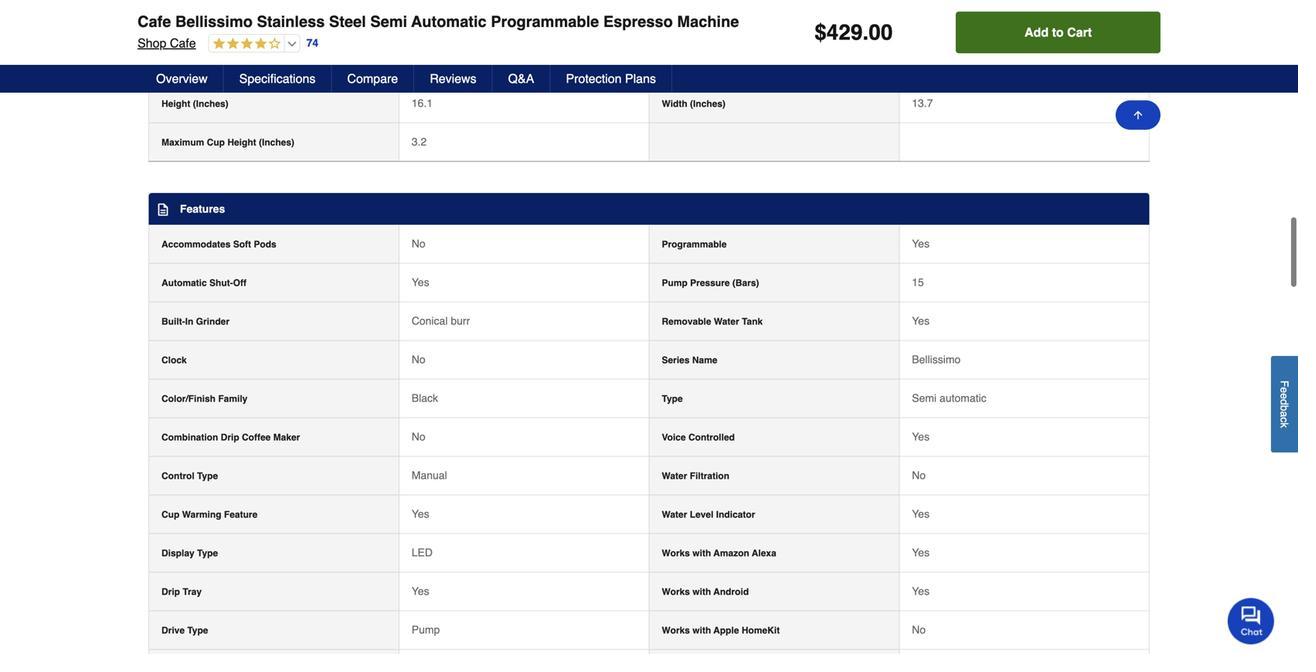 Task type: describe. For each thing, give the bounding box(es) containing it.
control type
[[162, 471, 218, 482]]

built-in grinder
[[162, 317, 230, 327]]

automatic
[[940, 392, 987, 405]]

maximum cup height (inches)
[[162, 137, 295, 148]]

controlled
[[689, 433, 735, 443]]

conical
[[412, 315, 448, 327]]

works with amazon alexa
[[662, 549, 777, 559]]

works with android
[[662, 587, 749, 598]]

protection
[[566, 72, 622, 86]]

(inches) for depth (inches)
[[190, 60, 226, 71]]

00
[[869, 20, 893, 45]]

15
[[913, 276, 925, 289]]

specifications button
[[224, 65, 332, 93]]

combination
[[162, 433, 218, 443]]

1 horizontal spatial automatic
[[412, 13, 487, 31]]

no for combination drip coffee maker
[[412, 431, 426, 443]]

android
[[714, 587, 749, 598]]

voice
[[662, 433, 686, 443]]

container
[[187, 21, 230, 32]]

pump pressure (bars)
[[662, 278, 760, 289]]

water reservoir size (oz.)
[[662, 21, 776, 32]]

$ 429 . 00
[[815, 20, 893, 45]]

1 horizontal spatial programmable
[[662, 239, 727, 250]]

a
[[1279, 412, 1292, 418]]

pump for pump
[[412, 624, 440, 637]]

1 horizontal spatial bellissimo
[[913, 354, 961, 366]]

0 horizontal spatial programmable
[[491, 13, 599, 31]]

water for manual
[[662, 471, 688, 482]]

soft
[[233, 239, 251, 250]]

maker
[[273, 433, 300, 443]]

specifications
[[239, 72, 316, 86]]

led
[[412, 547, 433, 559]]

family
[[218, 394, 248, 405]]

notes image
[[157, 204, 169, 216]]

amazon
[[714, 549, 750, 559]]

(oz.)
[[757, 21, 776, 32]]

cart
[[1068, 25, 1093, 39]]

1 e from the top
[[1279, 388, 1292, 394]]

0 vertical spatial cafe
[[138, 13, 171, 31]]

water for yes
[[662, 510, 688, 521]]

3.2
[[412, 136, 427, 148]]

color/finish family
[[162, 394, 248, 405]]

weight
[[662, 60, 693, 71]]

works for led
[[662, 549, 690, 559]]

0 vertical spatial height
[[162, 99, 190, 109]]

series
[[662, 355, 690, 366]]

chat invite button image
[[1229, 598, 1276, 645]]

level
[[690, 510, 714, 521]]

pump for pump pressure (bars)
[[662, 278, 688, 289]]

clock
[[162, 355, 187, 366]]

automatic shut-off
[[162, 278, 247, 289]]

cup warming feature
[[162, 510, 258, 521]]

$
[[815, 20, 827, 45]]

b
[[1279, 406, 1292, 412]]

yes for water level indicator
[[913, 508, 930, 521]]

shop cafe
[[138, 36, 196, 50]]

filtration
[[690, 471, 730, 482]]

warming
[[182, 510, 222, 521]]

74
[[307, 37, 319, 49]]

grinder
[[196, 317, 230, 327]]

(inches) for height (inches)
[[193, 99, 229, 109]]

yes for works with amazon alexa
[[913, 547, 930, 559]]

yes for removable water tank
[[913, 315, 930, 327]]

reviews button
[[415, 65, 493, 93]]

13.7
[[913, 97, 934, 109]]

indicator
[[717, 510, 756, 521]]

type for manual
[[197, 471, 218, 482]]

(lbs.)
[[696, 60, 718, 71]]

burr
[[451, 315, 470, 327]]

add to cart
[[1025, 25, 1093, 39]]

with for pump
[[693, 626, 712, 637]]

1 horizontal spatial semi
[[913, 392, 937, 405]]

features
[[180, 203, 225, 215]]

type up voice at the right of page
[[662, 394, 683, 405]]

shop
[[138, 36, 167, 50]]

0 horizontal spatial semi
[[371, 13, 408, 31]]

protection plans
[[566, 72, 656, 86]]

with for yes
[[693, 587, 712, 598]]

series name
[[662, 355, 718, 366]]

0 horizontal spatial drip
[[162, 587, 180, 598]]

(grams)
[[254, 21, 289, 32]]

pods
[[254, 239, 277, 250]]

depth (inches)
[[162, 60, 226, 71]]

no for clock
[[412, 354, 426, 366]]

compare
[[347, 72, 398, 86]]

2 e from the top
[[1279, 394, 1292, 400]]

water filtration
[[662, 471, 730, 482]]

manual
[[412, 470, 447, 482]]

espresso
[[604, 13, 673, 31]]

(inches) down specifications "button"
[[259, 137, 295, 148]]

accommodates soft pods
[[162, 239, 277, 250]]

bean
[[162, 21, 184, 32]]

k
[[1279, 423, 1292, 429]]

add to cart button
[[957, 12, 1161, 53]]



Task type: locate. For each thing, give the bounding box(es) containing it.
no for accommodates soft pods
[[412, 238, 426, 250]]

type right display
[[197, 549, 218, 559]]

1 size from the left
[[233, 21, 251, 32]]

3 works from the top
[[662, 626, 690, 637]]

semi left 10
[[371, 13, 408, 31]]

automatic left shut-
[[162, 278, 207, 289]]

water left tank
[[714, 317, 740, 327]]

no
[[412, 238, 426, 250], [412, 354, 426, 366], [412, 431, 426, 443], [913, 470, 926, 482], [913, 624, 926, 637]]

control
[[162, 471, 195, 482]]

pump
[[662, 278, 688, 289], [412, 624, 440, 637]]

0 vertical spatial with
[[693, 549, 712, 559]]

1 vertical spatial automatic
[[162, 278, 207, 289]]

plans
[[625, 72, 656, 86]]

reviews
[[430, 72, 477, 86]]

water
[[662, 21, 688, 32], [714, 317, 740, 327], [662, 471, 688, 482], [662, 510, 688, 521]]

with left apple
[[693, 626, 712, 637]]

0 horizontal spatial pump
[[412, 624, 440, 637]]

(inches) up overview at left
[[190, 60, 226, 71]]

works for yes
[[662, 587, 690, 598]]

bellissimo up 4.1 stars 'image'
[[175, 13, 253, 31]]

yes
[[913, 238, 930, 250], [412, 276, 430, 289], [913, 315, 930, 327], [913, 431, 930, 443], [412, 508, 430, 521], [913, 508, 930, 521], [913, 547, 930, 559], [412, 586, 430, 598], [913, 586, 930, 598]]

type for led
[[197, 549, 218, 559]]

type right drive
[[187, 626, 208, 637]]

works
[[662, 549, 690, 559], [662, 587, 690, 598], [662, 626, 690, 637]]

e up d
[[1279, 388, 1292, 394]]

with left amazon
[[693, 549, 712, 559]]

(inches) right width
[[690, 99, 726, 109]]

display type
[[162, 549, 218, 559]]

compare button
[[332, 65, 415, 93]]

width
[[662, 99, 688, 109]]

16.1
[[412, 97, 433, 109]]

type right the control
[[197, 471, 218, 482]]

0 vertical spatial pump
[[662, 278, 688, 289]]

1 vertical spatial cup
[[162, 510, 180, 521]]

0 horizontal spatial size
[[233, 21, 251, 32]]

(inches)
[[190, 60, 226, 71], [193, 99, 229, 109], [690, 99, 726, 109], [259, 137, 295, 148]]

feature
[[224, 510, 258, 521]]

size for reservoir
[[736, 21, 754, 32]]

accommodates
[[162, 239, 231, 250]]

pressure
[[691, 278, 730, 289]]

1 vertical spatial drip
[[162, 587, 180, 598]]

apple
[[714, 626, 740, 637]]

cafe
[[138, 13, 171, 31], [170, 36, 196, 50]]

(inches) for width (inches)
[[690, 99, 726, 109]]

name
[[693, 355, 718, 366]]

cup left the warming on the bottom left of the page
[[162, 510, 180, 521]]

works down works with android
[[662, 626, 690, 637]]

works for pump
[[662, 626, 690, 637]]

size up 4.1 stars 'image'
[[233, 21, 251, 32]]

size for container
[[233, 21, 251, 32]]

0 horizontal spatial automatic
[[162, 278, 207, 289]]

black
[[412, 392, 438, 405]]

water left filtration
[[662, 471, 688, 482]]

q&a button
[[493, 65, 551, 93]]

weight (lbs.)
[[662, 60, 718, 71]]

to
[[1053, 25, 1064, 39]]

e
[[1279, 388, 1292, 394], [1279, 394, 1292, 400]]

homekit
[[742, 626, 780, 637]]

add
[[1025, 25, 1049, 39]]

overview
[[156, 72, 208, 86]]

0 horizontal spatial bellissimo
[[175, 13, 253, 31]]

type for pump
[[187, 626, 208, 637]]

0 vertical spatial semi
[[371, 13, 408, 31]]

1 works from the top
[[662, 549, 690, 559]]

3 with from the top
[[693, 626, 712, 637]]

water left level
[[662, 510, 688, 521]]

stainless
[[257, 13, 325, 31]]

tray
[[183, 587, 202, 598]]

c
[[1279, 418, 1292, 423]]

f
[[1279, 381, 1292, 388]]

machine
[[678, 13, 740, 31]]

1 vertical spatial semi
[[913, 392, 937, 405]]

reservoir
[[690, 21, 733, 32]]

.
[[863, 20, 869, 45]]

bellissimo up semi automatic
[[913, 354, 961, 366]]

1 vertical spatial height
[[228, 137, 256, 148]]

0 horizontal spatial height
[[162, 99, 190, 109]]

height right maximum
[[228, 137, 256, 148]]

size
[[233, 21, 251, 32], [736, 21, 754, 32]]

height
[[162, 99, 190, 109], [228, 137, 256, 148]]

0 vertical spatial bellissimo
[[175, 13, 253, 31]]

automatic
[[412, 13, 487, 31], [162, 278, 207, 289]]

bean container size (grams)
[[162, 21, 289, 32]]

1 horizontal spatial height
[[228, 137, 256, 148]]

1 horizontal spatial pump
[[662, 278, 688, 289]]

d
[[1279, 400, 1292, 406]]

429
[[827, 20, 863, 45]]

programmable up "pressure"
[[662, 239, 727, 250]]

cafe down bean
[[170, 36, 196, 50]]

0 vertical spatial automatic
[[412, 13, 487, 31]]

1 vertical spatial programmable
[[662, 239, 727, 250]]

programmable up q&a
[[491, 13, 599, 31]]

yes for programmable
[[913, 238, 930, 250]]

width (inches)
[[662, 99, 726, 109]]

automatic up 12.7
[[412, 13, 487, 31]]

cafe bellissimo stainless steel semi automatic programmable espresso machine
[[138, 13, 740, 31]]

height down overview button
[[162, 99, 190, 109]]

yes for works with android
[[913, 586, 930, 598]]

f e e d b a c k
[[1279, 381, 1292, 429]]

height (inches)
[[162, 99, 229, 109]]

24
[[913, 58, 925, 71]]

1 vertical spatial cafe
[[170, 36, 196, 50]]

1 horizontal spatial size
[[736, 21, 754, 32]]

2 works from the top
[[662, 587, 690, 598]]

combination drip coffee maker
[[162, 433, 300, 443]]

cup right maximum
[[207, 137, 225, 148]]

2 with from the top
[[693, 587, 712, 598]]

4.1 stars image
[[209, 37, 281, 51]]

1 vertical spatial with
[[693, 587, 712, 598]]

works down level
[[662, 549, 690, 559]]

color/finish
[[162, 394, 216, 405]]

size left the (oz.)
[[736, 21, 754, 32]]

display
[[162, 549, 195, 559]]

drip left coffee
[[221, 433, 239, 443]]

0 vertical spatial cup
[[207, 137, 225, 148]]

drip tray
[[162, 587, 202, 598]]

semi automatic
[[913, 392, 987, 405]]

in
[[185, 317, 194, 327]]

tank
[[742, 317, 763, 327]]

steel
[[329, 13, 366, 31]]

(inches) down overview button
[[193, 99, 229, 109]]

removable water tank
[[662, 317, 763, 327]]

with
[[693, 549, 712, 559], [693, 587, 712, 598], [693, 626, 712, 637]]

2 vertical spatial works
[[662, 626, 690, 637]]

drive
[[162, 626, 185, 637]]

maximum
[[162, 137, 204, 148]]

coffee
[[242, 433, 271, 443]]

works with apple homekit
[[662, 626, 780, 637]]

shut-
[[210, 278, 233, 289]]

works left android at right
[[662, 587, 690, 598]]

2 vertical spatial with
[[693, 626, 712, 637]]

semi left the automatic
[[913, 392, 937, 405]]

with for led
[[693, 549, 712, 559]]

cafe up shop
[[138, 13, 171, 31]]

10
[[412, 20, 424, 32]]

1 vertical spatial works
[[662, 587, 690, 598]]

0 vertical spatial drip
[[221, 433, 239, 443]]

1 horizontal spatial cup
[[207, 137, 225, 148]]

water left reservoir
[[662, 21, 688, 32]]

e up b
[[1279, 394, 1292, 400]]

0 horizontal spatial cup
[[162, 510, 180, 521]]

drip left tray
[[162, 587, 180, 598]]

arrow up image
[[1133, 109, 1145, 121]]

with left android at right
[[693, 587, 712, 598]]

0 vertical spatial works
[[662, 549, 690, 559]]

bellissimo
[[175, 13, 253, 31], [913, 354, 961, 366]]

yes for voice controlled
[[913, 431, 930, 443]]

0 vertical spatial programmable
[[491, 13, 599, 31]]

removable
[[662, 317, 712, 327]]

1 vertical spatial pump
[[412, 624, 440, 637]]

2 size from the left
[[736, 21, 754, 32]]

type
[[662, 394, 683, 405], [197, 471, 218, 482], [197, 549, 218, 559], [187, 626, 208, 637]]

water for 10
[[662, 21, 688, 32]]

1 with from the top
[[693, 549, 712, 559]]

1 vertical spatial bellissimo
[[913, 354, 961, 366]]

1 horizontal spatial drip
[[221, 433, 239, 443]]



Task type: vqa. For each thing, say whether or not it's contained in the screenshot.


